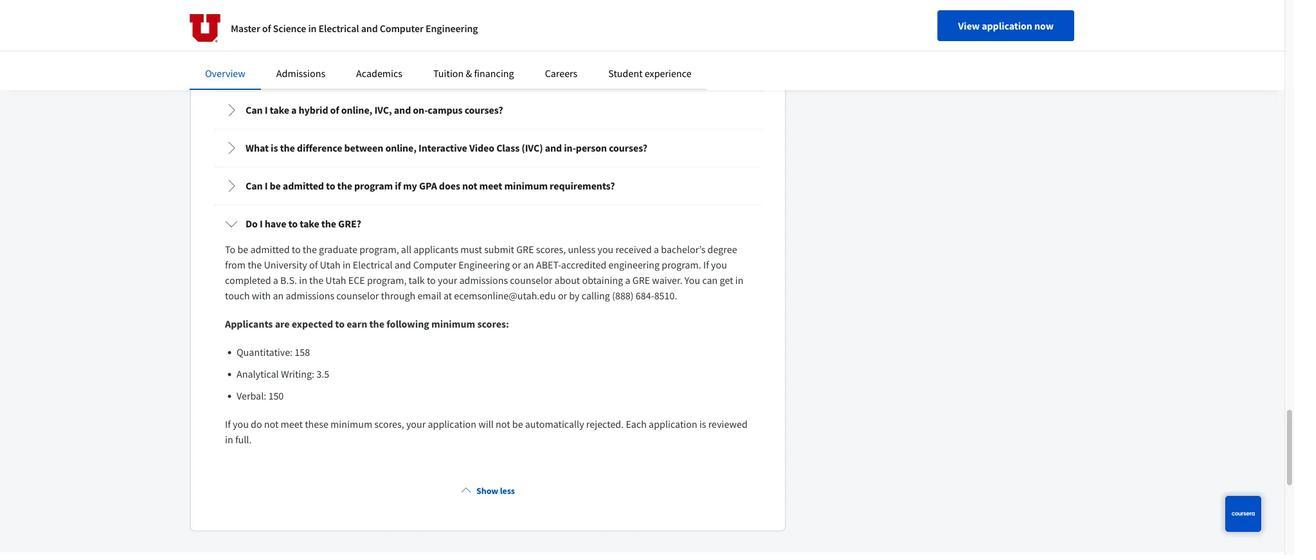 Task type: locate. For each thing, give the bounding box(es) containing it.
of up every
[[262, 22, 271, 35]]

all
[[401, 243, 411, 256]]

minimum down the (ivc)
[[504, 180, 548, 193]]

are up quantitative: 158
[[275, 318, 290, 331]]

be right to
[[237, 243, 248, 256]]

meet left these
[[281, 418, 303, 431]]

1 horizontal spatial are
[[511, 63, 525, 76]]

admitted inside to be admitted to the graduate program, all applicants must submit gre scores, unless you received a bachelor's degree from the university of utah in electrical and computer engineering or an abet-accredited engineering program. if you completed a b.s. in the utah ece program, talk to your admissions counselor about obtaining a gre waiver. you can get in touch with an admissions counselor through email at ecemsonline@utah.edu or by calling (888) 684-8510.
[[250, 243, 290, 256]]

online, left ivc,
[[341, 104, 372, 117]]

0 horizontal spatial meet
[[281, 418, 303, 431]]

0 horizontal spatial of
[[262, 22, 271, 35]]

(ivc)
[[522, 142, 543, 155]]

be inside can i be admitted to the program if my gpa does not meet minimum requirements? dropdown button
[[270, 180, 281, 193]]

offered
[[368, 38, 401, 51]]

applicants are expected to earn the following minimum scores:
[[225, 318, 509, 331]]

what
[[246, 142, 269, 155]]

2 horizontal spatial minimum
[[504, 180, 548, 193]]

2 horizontal spatial you
[[711, 259, 727, 272]]

0 vertical spatial scores,
[[536, 243, 566, 256]]

of right university
[[309, 259, 318, 272]]

online, right between
[[385, 142, 417, 155]]

what is the difference between online, interactive video class (ivc) and in-person courses? button
[[215, 130, 761, 166]]

is inside dropdown button
[[271, 142, 278, 155]]

0 vertical spatial minimum
[[504, 180, 548, 193]]

master
[[231, 22, 260, 35]]

careers
[[545, 67, 577, 80]]

take right have
[[300, 218, 319, 231]]

2 vertical spatial i
[[260, 218, 263, 231]]

1 vertical spatial your
[[406, 418, 426, 431]]

a left hybrid
[[291, 104, 297, 117]]

computer up offered
[[380, 22, 424, 35]]

0 vertical spatial admitted
[[283, 180, 324, 193]]

1 horizontal spatial an
[[523, 259, 534, 272]]

region
[[215, 0, 761, 11]]

scores, inside if you do not meet these minimum scores, your application will not be automatically rejected. each application is reviewed in full.
[[374, 418, 404, 431]]

or left by
[[558, 290, 567, 303]]

you down degree
[[711, 259, 727, 272]]

0 horizontal spatial courses?
[[465, 104, 503, 117]]

is right what
[[271, 142, 278, 155]]

minimum right these
[[330, 418, 372, 431]]

your
[[438, 274, 457, 287], [406, 418, 426, 431]]

0 vertical spatial an
[[523, 259, 534, 272]]

bachelor's
[[661, 243, 706, 256]]

scores, inside to be admitted to the graduate program, all applicants must submit gre scores, unless you received a bachelor's degree from the university of utah in electrical and computer engineering or an abet-accredited engineering program. if you completed a b.s. in the utah ece program, talk to your admissions counselor about obtaining a gre waiver. you can get in touch with an admissions counselor through email at ecemsonline@utah.edu or by calling (888) 684-8510.
[[536, 243, 566, 256]]

0 horizontal spatial you
[[233, 418, 249, 431]]

0 vertical spatial if
[[703, 259, 709, 272]]

your inside if you do not meet these minimum scores, your application will not be automatically rejected. each application is reviewed in full.
[[406, 418, 426, 431]]

to right have
[[288, 218, 298, 231]]

1 horizontal spatial scores,
[[536, 243, 566, 256]]

0 vertical spatial computer
[[380, 22, 424, 35]]

calling
[[582, 290, 610, 303]]

0 vertical spatial or
[[512, 259, 521, 272]]

(888)
[[612, 290, 634, 303]]

academics
[[356, 67, 402, 80]]

not right will
[[496, 418, 510, 431]]

verbal: 150 list item
[[237, 389, 751, 404]]

the left gre?
[[321, 218, 336, 231]]

1 vertical spatial admitted
[[250, 243, 290, 256]]

take left hybrid
[[270, 104, 289, 117]]

engineering
[[608, 259, 660, 272]]

list containing quantitative: 158
[[230, 345, 751, 404]]

not
[[462, 180, 477, 193], [264, 418, 279, 431], [496, 418, 510, 431]]

0 horizontal spatial admissions
[[286, 290, 334, 303]]

applicants
[[225, 318, 273, 331]]

video
[[469, 142, 494, 155]]

tuition & financing link
[[433, 67, 514, 80]]

tuition & financing
[[433, 67, 514, 80]]

admissions up ecemsonline@utah.edu
[[459, 274, 508, 287]]

1 vertical spatial if
[[225, 418, 231, 431]]

engineering
[[426, 22, 478, 35], [458, 259, 510, 272]]

an left abet- at top left
[[523, 259, 534, 272]]

1 vertical spatial computer
[[413, 259, 456, 272]]

1 vertical spatial be
[[237, 243, 248, 256]]

1 horizontal spatial be
[[270, 180, 281, 193]]

with
[[252, 290, 271, 303]]

expected
[[292, 318, 333, 331]]

a inside dropdown button
[[291, 104, 297, 117]]

if up can on the right
[[703, 259, 709, 272]]

email
[[417, 290, 441, 303]]

1 vertical spatial admissions
[[286, 290, 334, 303]]

1 horizontal spatial online,
[[385, 142, 417, 155]]

you right unless at the top of page
[[598, 243, 613, 256]]

i up what
[[265, 104, 268, 117]]

can up what
[[246, 104, 263, 117]]

full.
[[235, 434, 252, 447]]

take
[[270, 104, 289, 117], [300, 218, 319, 231]]

accredited
[[561, 259, 606, 272]]

class
[[282, 38, 304, 51]]

minimum down at
[[431, 318, 475, 331]]

0 horizontal spatial not
[[264, 418, 279, 431]]

and
[[361, 22, 378, 35], [394, 104, 411, 117], [545, 142, 562, 155], [395, 259, 411, 272]]

reviewed
[[708, 418, 748, 431]]

are right classes
[[511, 63, 525, 76]]

can up do
[[246, 180, 263, 193]]

0 vertical spatial i
[[265, 104, 268, 117]]

1 horizontal spatial if
[[703, 259, 709, 272]]

0 vertical spatial you
[[598, 243, 613, 256]]

ecemsonline@utah.edu
[[454, 290, 556, 303]]

admissions
[[459, 274, 508, 287], [286, 290, 334, 303]]

2 horizontal spatial be
[[512, 418, 523, 431]]

0 vertical spatial be
[[270, 180, 281, 193]]

gre right submit
[[516, 243, 534, 256]]

to right talk
[[427, 274, 436, 287]]

1 horizontal spatial courses?
[[609, 142, 647, 155]]

0 vertical spatial meet
[[479, 180, 502, 193]]

1 vertical spatial gre
[[632, 274, 650, 287]]

admissions link
[[276, 67, 325, 80]]

rejected.
[[586, 418, 624, 431]]

is every class in the catalog offered online?
[[246, 38, 436, 51]]

0 vertical spatial your
[[438, 274, 457, 287]]

and left in-
[[545, 142, 562, 155]]

0 vertical spatial is
[[271, 142, 278, 155]]

and inside to be admitted to the graduate program, all applicants must submit gre scores, unless you received a bachelor's degree from the university of utah in electrical and computer engineering or an abet-accredited engineering program. if you completed a b.s. in the utah ece program, talk to your admissions counselor about obtaining a gre waiver. you can get in touch with an admissions counselor through email at ecemsonline@utah.edu or by calling (888) 684-8510.
[[395, 259, 411, 272]]

1 vertical spatial or
[[558, 290, 567, 303]]

0 horizontal spatial if
[[225, 418, 231, 431]]

program,
[[359, 243, 399, 256], [367, 274, 407, 287]]

not inside dropdown button
[[462, 180, 477, 193]]

student
[[608, 67, 643, 80]]

0 horizontal spatial counselor
[[336, 290, 379, 303]]

not right do
[[264, 418, 279, 431]]

admitted inside dropdown button
[[283, 180, 324, 193]]

application left will
[[428, 418, 476, 431]]

do i have to take the gre? button
[[215, 206, 761, 242]]

list containing is every class in the catalog offered online?
[[212, 0, 764, 464]]

0 vertical spatial are
[[511, 63, 525, 76]]

0 vertical spatial of
[[262, 22, 271, 35]]

online.
[[609, 63, 638, 76]]

1 vertical spatial take
[[300, 218, 319, 231]]

the down do i have to take the gre?
[[303, 243, 317, 256]]

what is the difference between online, interactive video class (ivc) and in-person courses?
[[246, 142, 647, 155]]

admitted up do i have to take the gre?
[[283, 180, 324, 193]]

i down what
[[265, 180, 268, 193]]

earn
[[347, 318, 367, 331]]

program
[[354, 180, 393, 193]]

meet up do i have to take the gre? dropdown button
[[479, 180, 502, 193]]

admitted up university
[[250, 243, 290, 256]]

be inside if you do not meet these minimum scores, your application will not be automatically rejected. each application is reviewed in full.
[[512, 418, 523, 431]]

1 horizontal spatial not
[[462, 180, 477, 193]]

1 horizontal spatial take
[[300, 218, 319, 231]]

engineering down must
[[458, 259, 510, 272]]

counselor
[[510, 274, 552, 287], [336, 290, 379, 303]]

admitted
[[283, 180, 324, 193], [250, 243, 290, 256]]

684-
[[636, 290, 654, 303]]

0 horizontal spatial minimum
[[330, 418, 372, 431]]

courses?
[[465, 104, 503, 117], [609, 142, 647, 155]]

an right with
[[273, 290, 284, 303]]

1 vertical spatial electrical
[[353, 259, 393, 272]]

0 horizontal spatial is
[[271, 142, 278, 155]]

catalog
[[334, 38, 366, 51]]

0 vertical spatial engineering
[[426, 22, 478, 35]]

1 horizontal spatial meet
[[479, 180, 502, 193]]

you up full.
[[233, 418, 249, 431]]

utah down graduate
[[320, 259, 341, 272]]

if left do
[[225, 418, 231, 431]]

8510.
[[654, 290, 677, 303]]

2 vertical spatial be
[[512, 418, 523, 431]]

are
[[511, 63, 525, 76], [275, 318, 290, 331]]

1 vertical spatial is
[[699, 418, 706, 431]]

in left full.
[[225, 434, 233, 447]]

and down all
[[395, 259, 411, 272]]

0 horizontal spatial are
[[275, 318, 290, 331]]

program, left all
[[359, 243, 399, 256]]

1 horizontal spatial your
[[438, 274, 457, 287]]

counselor down abet- at top left
[[510, 274, 552, 287]]

courses? right person
[[609, 142, 647, 155]]

i right do
[[260, 218, 263, 231]]

2 vertical spatial you
[[233, 418, 249, 431]]

1 horizontal spatial you
[[598, 243, 613, 256]]

admissions down b.s. at the left of page
[[286, 290, 334, 303]]

in inside dropdown button
[[306, 38, 315, 51]]

0 vertical spatial courses?
[[465, 104, 503, 117]]

student experience link
[[608, 67, 691, 80]]

following
[[387, 318, 429, 331]]

utah
[[320, 259, 341, 272], [326, 274, 346, 287]]

2 vertical spatial of
[[309, 259, 318, 272]]

is left the reviewed
[[699, 418, 706, 431]]

1 vertical spatial of
[[330, 104, 339, 117]]

to right page
[[393, 63, 402, 76]]

1 vertical spatial utah
[[326, 274, 346, 287]]

view application now
[[958, 19, 1054, 32]]

in down graduate
[[343, 259, 351, 272]]

in-
[[564, 142, 576, 155]]

0 vertical spatial admissions
[[459, 274, 508, 287]]

the right the "earn" in the left of the page
[[369, 318, 384, 331]]

of right hybrid
[[330, 104, 339, 117]]

0 horizontal spatial gre
[[516, 243, 534, 256]]

2 can from the top
[[246, 180, 263, 193]]

counselor down "ece"
[[336, 290, 379, 303]]

courses? up video
[[465, 104, 503, 117]]

1 horizontal spatial gre
[[632, 274, 650, 287]]

1 horizontal spatial of
[[309, 259, 318, 272]]

3.5
[[316, 368, 329, 381]]

verbal:
[[237, 390, 266, 403]]

or down submit
[[512, 259, 521, 272]]

1 vertical spatial program,
[[367, 274, 407, 287]]

0 vertical spatial can
[[246, 104, 263, 117]]

do i have to take the gre?
[[246, 218, 361, 231]]

0 horizontal spatial your
[[406, 418, 426, 431]]

1 vertical spatial minimum
[[431, 318, 475, 331]]

currently
[[527, 63, 566, 76]]

1 horizontal spatial is
[[699, 418, 706, 431]]

university
[[264, 259, 307, 272]]

1 horizontal spatial application
[[649, 418, 697, 431]]

minimum inside dropdown button
[[504, 180, 548, 193]]

analytical writing: 3.5 list item
[[237, 367, 751, 382]]

i
[[265, 104, 268, 117], [265, 180, 268, 193], [260, 218, 263, 231]]

is every class in the catalog offered online? button
[[215, 26, 761, 62]]

0 horizontal spatial take
[[270, 104, 289, 117]]

0 horizontal spatial an
[[273, 290, 284, 303]]

0 horizontal spatial scores,
[[374, 418, 404, 431]]

computer down applicants
[[413, 259, 456, 272]]

courses? inside dropdown button
[[609, 142, 647, 155]]

2 vertical spatial minimum
[[330, 418, 372, 431]]

academics link
[[356, 67, 402, 80]]

and inside dropdown button
[[394, 104, 411, 117]]

2 horizontal spatial of
[[330, 104, 339, 117]]

if inside if you do not meet these minimum scores, your application will not be automatically rejected. each application is reviewed in full.
[[225, 418, 231, 431]]

0 horizontal spatial be
[[237, 243, 248, 256]]

1 vertical spatial scores,
[[374, 418, 404, 431]]

1 vertical spatial can
[[246, 180, 263, 193]]

application right each
[[649, 418, 697, 431]]

list
[[212, 0, 764, 464], [230, 345, 751, 404]]

0 vertical spatial counselor
[[510, 274, 552, 287]]

the right what
[[280, 142, 295, 155]]

in inside if you do not meet these minimum scores, your application will not be automatically rejected. each application is reviewed in full.
[[225, 434, 233, 447]]

1 vertical spatial meet
[[281, 418, 303, 431]]

i for have
[[260, 218, 263, 231]]

be up have
[[270, 180, 281, 193]]

get
[[720, 274, 733, 287]]

gpa
[[419, 180, 437, 193]]

1 vertical spatial online,
[[385, 142, 417, 155]]

courses? inside dropdown button
[[465, 104, 503, 117]]

gre up the '684-'
[[632, 274, 650, 287]]

by
[[569, 290, 580, 303]]

application left the now
[[982, 19, 1032, 32]]

ece
[[348, 274, 365, 287]]

electrical up "ece"
[[353, 259, 393, 272]]

0 vertical spatial program,
[[359, 243, 399, 256]]

0 horizontal spatial online,
[[341, 104, 372, 117]]

not right does
[[462, 180, 477, 193]]

1 vertical spatial engineering
[[458, 259, 510, 272]]

to left the "earn" in the left of the page
[[335, 318, 345, 331]]

the up the 'completed'
[[248, 259, 262, 272]]

of
[[262, 22, 271, 35], [330, 104, 339, 117], [309, 259, 318, 272]]

engineering up online?
[[426, 22, 478, 35]]

can
[[246, 104, 263, 117], [246, 180, 263, 193]]

2 horizontal spatial application
[[982, 19, 1032, 32]]

to up university
[[292, 243, 301, 256]]

0 vertical spatial online,
[[341, 104, 372, 117]]

to down difference
[[326, 180, 335, 193]]

these
[[305, 418, 328, 431]]

now
[[1034, 19, 1054, 32]]

computer inside to be admitted to the graduate program, all applicants must submit gre scores, unless you received a bachelor's degree from the university of utah in electrical and computer engineering or an abet-accredited engineering program. if you completed a b.s. in the utah ece program, talk to your admissions counselor about obtaining a gre waiver. you can get in touch with an admissions counselor through email at ecemsonline@utah.edu or by calling (888) 684-8510.
[[413, 259, 456, 272]]

in
[[308, 22, 317, 35], [306, 38, 315, 51], [343, 259, 351, 272], [299, 274, 307, 287], [735, 274, 743, 287], [225, 434, 233, 447]]

and inside dropdown button
[[545, 142, 562, 155]]

be right will
[[512, 418, 523, 431]]

electrical up is every class in the catalog offered online?
[[319, 22, 359, 35]]

and left on-
[[394, 104, 411, 117]]

in right class
[[306, 38, 315, 51]]

1 vertical spatial courses?
[[609, 142, 647, 155]]

person
[[576, 142, 607, 155]]

automatically
[[525, 418, 584, 431]]

i for be
[[265, 180, 268, 193]]

online, inside dropdown button
[[385, 142, 417, 155]]

program, up through
[[367, 274, 407, 287]]

1 can from the top
[[246, 104, 263, 117]]

0 vertical spatial electrical
[[319, 22, 359, 35]]

utah left "ece"
[[326, 274, 346, 287]]

admissions
[[276, 67, 325, 80]]

2 horizontal spatial not
[[496, 418, 510, 431]]

you inside if you do not meet these minimum scores, your application will not be automatically rejected. each application is reviewed in full.
[[233, 418, 249, 431]]



Task type: vqa. For each thing, say whether or not it's contained in the screenshot.
'1' inside the the 4.8 (6.9K reviews) Beginner · Course · 1 - 3 Months
no



Task type: describe. For each thing, give the bounding box(es) containing it.
can i be admitted to the program if my gpa does not meet minimum requirements?
[[246, 180, 615, 193]]

1 horizontal spatial minimum
[[431, 318, 475, 331]]

in right get
[[735, 274, 743, 287]]

a up (888)
[[625, 274, 630, 287]]

completed
[[225, 274, 271, 287]]

to right refer
[[294, 63, 303, 76]]

show less button
[[456, 479, 520, 502]]

submit
[[484, 243, 514, 256]]

is inside if you do not meet these minimum scores, your application will not be automatically rejected. each application is reviewed in full.
[[699, 418, 706, 431]]

each
[[626, 418, 647, 431]]

student experience
[[608, 67, 691, 80]]

a right the received
[[654, 243, 659, 256]]

careers link
[[545, 67, 577, 80]]

1 vertical spatial you
[[711, 259, 727, 272]]

writing:
[[281, 368, 314, 381]]

can for can i take a hybrid of online, ivc, and on-campus courses?
[[246, 104, 263, 117]]

158
[[295, 346, 310, 359]]

talk
[[409, 274, 425, 287]]

1 horizontal spatial or
[[558, 290, 567, 303]]

determine
[[404, 63, 449, 76]]

electrical inside to be admitted to the graduate program, all applicants must submit gre scores, unless you received a bachelor's degree from the university of utah in electrical and computer engineering or an abet-accredited engineering program. if you completed a b.s. in the utah ece program, talk to your admissions counselor about obtaining a gre waiver. you can get in touch with an admissions counselor through email at ecemsonline@utah.edu or by calling (888) 684-8510.
[[353, 259, 393, 272]]

have
[[265, 218, 286, 231]]

class
[[496, 142, 520, 155]]

is
[[246, 38, 253, 51]]

&
[[466, 67, 472, 80]]

university of utah logo image
[[190, 14, 221, 42]]

please
[[242, 63, 270, 76]]

do
[[251, 418, 262, 431]]

ivc,
[[374, 104, 392, 117]]

engineering inside to be admitted to the graduate program, all applicants must submit gre scores, unless you received a bachelor's degree from the university of utah in electrical and computer engineering or an abet-accredited engineering program. if you completed a b.s. in the utah ece program, talk to your admissions counselor about obtaining a gre waiver. you can get in touch with an admissions counselor through email at ecemsonline@utah.edu or by calling (888) 684-8510.
[[458, 259, 510, 272]]

difference
[[297, 142, 342, 155]]

will
[[478, 418, 494, 431]]

less
[[500, 485, 515, 497]]

quantitative: 158
[[237, 346, 310, 359]]

every
[[255, 38, 280, 51]]

of inside dropdown button
[[330, 104, 339, 117]]

no, please refer to the curriculum page to determine which classes are currently available online.
[[225, 63, 638, 76]]

application inside view application now button
[[982, 19, 1032, 32]]

waiver.
[[652, 274, 683, 287]]

the left catalog
[[317, 38, 332, 51]]

you
[[685, 274, 700, 287]]

1 horizontal spatial admissions
[[459, 274, 508, 287]]

1 vertical spatial counselor
[[336, 290, 379, 303]]

analytical
[[237, 368, 279, 381]]

page
[[370, 63, 391, 76]]

on-
[[413, 104, 428, 117]]

about
[[555, 274, 580, 287]]

can for can i be admitted to the program if my gpa does not meet minimum requirements?
[[246, 180, 263, 193]]

the inside dropdown button
[[280, 142, 295, 155]]

region inside list
[[215, 0, 761, 11]]

hybrid
[[299, 104, 328, 117]]

if inside to be admitted to the graduate program, all applicants must submit gre scores, unless you received a bachelor's degree from the university of utah in electrical and computer engineering or an abet-accredited engineering program. if you completed a b.s. in the utah ece program, talk to your admissions counselor about obtaining a gre waiver. you can get in touch with an admissions counselor through email at ecemsonline@utah.edu or by calling (888) 684-8510.
[[703, 259, 709, 272]]

online, inside dropdown button
[[341, 104, 372, 117]]

analytical writing: 3.5
[[237, 368, 329, 381]]

refer
[[272, 63, 292, 76]]

gre?
[[338, 218, 361, 231]]

campus
[[428, 104, 463, 117]]

0 vertical spatial gre
[[516, 243, 534, 256]]

in right b.s. at the left of page
[[299, 274, 307, 287]]

and up offered
[[361, 22, 378, 35]]

view
[[958, 19, 980, 32]]

not for program
[[462, 180, 477, 193]]

between
[[344, 142, 383, 155]]

can i take a hybrid of online, ivc, and on-campus courses? button
[[215, 92, 761, 128]]

experience
[[645, 67, 691, 80]]

150
[[268, 390, 284, 403]]

0 vertical spatial take
[[270, 104, 289, 117]]

abet-
[[536, 259, 561, 272]]

scores:
[[477, 318, 509, 331]]

show
[[476, 485, 498, 497]]

which
[[451, 63, 476, 76]]

financing
[[474, 67, 514, 80]]

degree
[[708, 243, 737, 256]]

quantitative:
[[237, 346, 293, 359]]

your inside to be admitted to the graduate program, all applicants must submit gre scores, unless you received a bachelor's degree from the university of utah in electrical and computer engineering or an abet-accredited engineering program. if you completed a b.s. in the utah ece program, talk to your admissions counselor about obtaining a gre waiver. you can get in touch with an admissions counselor through email at ecemsonline@utah.edu or by calling (888) 684-8510.
[[438, 274, 457, 287]]

the right b.s. at the left of page
[[309, 274, 323, 287]]

to
[[225, 243, 235, 256]]

overview link
[[205, 67, 245, 80]]

to be admitted to the graduate program, all applicants must submit gre scores, unless you received a bachelor's degree from the university of utah in electrical and computer engineering or an abet-accredited engineering program. if you completed a b.s. in the utah ece program, talk to your admissions counselor about obtaining a gre waiver. you can get in touch with an admissions counselor through email at ecemsonline@utah.edu or by calling (888) 684-8510.
[[225, 243, 743, 303]]

in right science
[[308, 22, 317, 35]]

0 horizontal spatial or
[[512, 259, 521, 272]]

applicants
[[414, 243, 458, 256]]

requirements?
[[550, 180, 615, 193]]

0 horizontal spatial application
[[428, 418, 476, 431]]

b.s.
[[280, 274, 297, 287]]

0 vertical spatial utah
[[320, 259, 341, 272]]

1 vertical spatial an
[[273, 290, 284, 303]]

obtaining
[[582, 274, 623, 287]]

from
[[225, 259, 246, 272]]

curriculum
[[321, 63, 368, 76]]

a left b.s. at the left of page
[[273, 274, 278, 287]]

i for take
[[265, 104, 268, 117]]

the left program
[[337, 180, 352, 193]]

minimum inside if you do not meet these minimum scores, your application will not be automatically rejected. each application is reviewed in full.
[[330, 418, 372, 431]]

of inside to be admitted to the graduate program, all applicants must submit gre scores, unless you received a bachelor's degree from the university of utah in electrical and computer engineering or an abet-accredited engineering program. if you completed a b.s. in the utah ece program, talk to your admissions counselor about obtaining a gre waiver. you can get in touch with an admissions counselor through email at ecemsonline@utah.edu or by calling (888) 684-8510.
[[309, 259, 318, 272]]

be inside to be admitted to the graduate program, all applicants must submit gre scores, unless you received a bachelor's degree from the university of utah in electrical and computer engineering or an abet-accredited engineering program. if you completed a b.s. in the utah ece program, talk to your admissions counselor about obtaining a gre waiver. you can get in touch with an admissions counselor through email at ecemsonline@utah.edu or by calling (888) 684-8510.
[[237, 243, 248, 256]]

the right refer
[[305, 63, 319, 76]]

my
[[403, 180, 417, 193]]

tuition
[[433, 67, 464, 80]]

can i take a hybrid of online, ivc, and on-campus courses?
[[246, 104, 503, 117]]

curriculum page link
[[321, 63, 391, 76]]

not for minimum
[[496, 418, 510, 431]]

master of science in electrical and computer engineering
[[231, 22, 478, 35]]

view application now button
[[938, 10, 1074, 41]]

received
[[616, 243, 652, 256]]

meet inside if you do not meet these minimum scores, your application will not be automatically rejected. each application is reviewed in full.
[[281, 418, 303, 431]]

classes
[[478, 63, 509, 76]]

show less
[[476, 485, 515, 497]]

meet inside can i be admitted to the program if my gpa does not meet minimum requirements? dropdown button
[[479, 180, 502, 193]]

graduate
[[319, 243, 357, 256]]

unless
[[568, 243, 595, 256]]

1 vertical spatial are
[[275, 318, 290, 331]]

quantitative: 158 list item
[[237, 345, 751, 360]]



